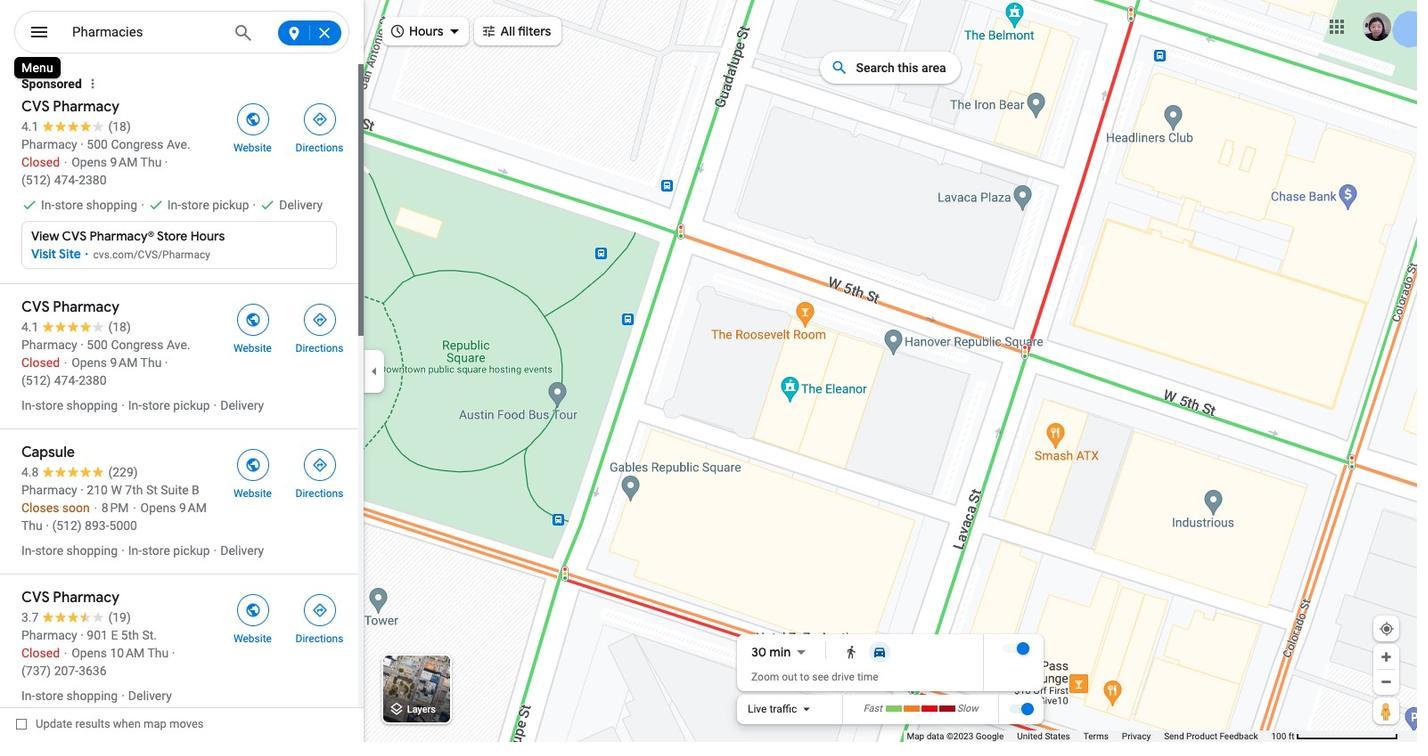 Task type: vqa. For each thing, say whether or not it's contained in the screenshot.

no



Task type: locate. For each thing, give the bounding box(es) containing it.
directions inside cvs pharmacy element
[[296, 142, 344, 154]]

1 directions from the top
[[296, 142, 344, 154]]

zoom in image
[[1380, 651, 1394, 664]]

Pharmacies field
[[14, 11, 350, 54]]

100 ft
[[1272, 732, 1295, 742]]

feedback
[[1220, 732, 1259, 742]]

2 website from the top
[[234, 342, 272, 355]]

1 vertical spatial directions image
[[312, 312, 328, 328]]

website for 1st directions icon from the bottom
[[234, 633, 272, 646]]

1 website image from the top
[[245, 312, 261, 328]]

none radio walking
[[838, 642, 866, 664]]

2 website image from the top
[[245, 457, 261, 474]]

website inside cvs pharmacy element
[[234, 142, 272, 154]]

update
[[36, 718, 72, 731]]

footer containing map data ©2023 google
[[907, 731, 1272, 743]]

1 none radio from the left
[[838, 642, 866, 664]]

1 vertical spatial hours
[[191, 228, 225, 244]]

united
[[1018, 732, 1043, 742]]

4 website link from the top
[[219, 589, 286, 647]]

visit site
[[31, 246, 81, 262]]

footer
[[907, 731, 1272, 743]]

fast
[[864, 704, 883, 715]]

website image
[[245, 312, 261, 328], [245, 457, 261, 474]]

website image for 2nd directions button
[[245, 312, 261, 328]]

directions image
[[312, 111, 328, 128], [312, 312, 328, 328]]

1 website image from the top
[[245, 111, 261, 128]]

privacy button
[[1123, 731, 1151, 743]]

website image
[[245, 111, 261, 128], [245, 603, 261, 619]]

website
[[234, 142, 272, 154], [234, 342, 272, 355], [234, 488, 272, 500], [234, 633, 272, 646]]

None radio
[[838, 642, 866, 664], [866, 642, 895, 664]]

3 website link from the top
[[219, 444, 286, 501]]

driving image
[[873, 646, 888, 660]]

turn off travel time tool image
[[1018, 643, 1030, 656]]

1 website link from the top
[[219, 98, 286, 155]]

product
[[1187, 732, 1218, 742]]

site
[[59, 246, 81, 262]]

website image inside cvs pharmacy element
[[245, 111, 261, 128]]

website for second directions icon from the bottom of the results for pharmacies feed
[[234, 488, 272, 500]]

collapse side panel image
[[365, 362, 384, 381]]

website link
[[219, 98, 286, 155], [219, 299, 286, 356], [219, 444, 286, 501], [219, 589, 286, 647]]

4 directions from the top
[[296, 633, 344, 646]]

0 vertical spatial website image
[[245, 111, 261, 128]]

directions for first directions image from the bottom of the results for pharmacies feed
[[296, 342, 344, 355]]

0 vertical spatial hours
[[409, 23, 444, 39]]

see
[[813, 672, 829, 684]]

 search field
[[14, 11, 350, 57]]

directions for 1st directions icon from the bottom
[[296, 633, 344, 646]]

show your location image
[[1380, 622, 1396, 638]]

2 website image from the top
[[245, 603, 261, 619]]

footer inside 'google maps' element
[[907, 731, 1272, 743]]

4 website from the top
[[234, 633, 272, 646]]

pharmacy®
[[90, 228, 154, 244]]

search
[[857, 61, 895, 75]]

website link for first directions button from the bottom
[[219, 589, 286, 647]]

0 vertical spatial directions image
[[312, 457, 328, 474]]

1 horizontal spatial hours
[[409, 23, 444, 39]]

when
[[113, 718, 141, 731]]

None field
[[72, 21, 220, 43]]

results for pharmacies feed
[[0, 64, 364, 720]]

0 vertical spatial directions image
[[312, 111, 328, 128]]

hours right store
[[191, 228, 225, 244]]

zoom out image
[[1380, 676, 1394, 689]]

live
[[748, 704, 767, 716]]

none radio driving
[[866, 642, 895, 664]]

hours right the  in the left of the page
[[409, 23, 444, 39]]

website link inside cvs pharmacy element
[[219, 98, 286, 155]]

3 website from the top
[[234, 488, 272, 500]]

ft
[[1289, 732, 1295, 742]]

hours
[[409, 23, 444, 39], [191, 228, 225, 244]]

4 directions button from the top
[[286, 589, 353, 647]]

website link for third directions button
[[219, 444, 286, 501]]

none radio up the 'time'
[[866, 642, 895, 664]]

2 directions from the top
[[296, 342, 344, 355]]

directions
[[296, 142, 344, 154], [296, 342, 344, 355], [296, 488, 344, 500], [296, 633, 344, 646]]

website image for first directions button from the bottom
[[245, 603, 261, 619]]

1 vertical spatial website image
[[245, 603, 261, 619]]

Turn off travel time tool checkbox
[[1003, 643, 1030, 656]]

1 vertical spatial directions image
[[312, 603, 328, 619]]

1 directions image from the top
[[312, 457, 328, 474]]

1 directions button from the top
[[286, 98, 353, 155]]

3 directions from the top
[[296, 488, 344, 500]]

1 directions image from the top
[[312, 111, 328, 128]]

none radio up the drive
[[838, 642, 866, 664]]

directions image
[[312, 457, 328, 474], [312, 603, 328, 619]]

1 vertical spatial website image
[[245, 457, 261, 474]]

united states button
[[1018, 731, 1071, 743]]

map data ©2023 google
[[907, 732, 1004, 742]]

directions for 1st directions image from the top of the results for pharmacies feed
[[296, 142, 344, 154]]

cvs pharmacy element
[[0, 64, 359, 284]]

cvs
[[62, 228, 87, 244]]

2 website link from the top
[[219, 299, 286, 356]]

30 min
[[752, 645, 791, 661]]

states
[[1046, 732, 1071, 742]]

united states
[[1018, 732, 1071, 742]]

2 none radio from the left
[[866, 642, 895, 664]]

1 website from the top
[[234, 142, 272, 154]]

directions button
[[286, 98, 353, 155], [286, 299, 353, 356], [286, 444, 353, 501], [286, 589, 353, 647]]

filters
[[518, 23, 552, 39]]

0 horizontal spatial hours
[[191, 228, 225, 244]]

website image for third directions button
[[245, 457, 261, 474]]


[[29, 20, 50, 45]]


[[481, 21, 497, 41]]

time
[[858, 672, 879, 684]]

©2023
[[947, 732, 974, 742]]

0 vertical spatial website image
[[245, 312, 261, 328]]



Task type: describe. For each thing, give the bounding box(es) containing it.
view cvs pharmacy® store hours
[[31, 228, 225, 244]]

30
[[752, 645, 767, 661]]

terms button
[[1084, 731, 1109, 743]]

3 directions button from the top
[[286, 444, 353, 501]]

traffic
[[770, 704, 797, 716]]

none field inside pharmacies field
[[72, 21, 220, 43]]

 button
[[14, 11, 64, 57]]

layers
[[407, 705, 436, 716]]

data
[[927, 732, 945, 742]]

google maps element
[[0, 0, 1418, 743]]

live traffic
[[748, 704, 797, 716]]

2 directions image from the top
[[312, 603, 328, 619]]

website link for 2nd directions button
[[219, 299, 286, 356]]

map
[[144, 718, 167, 731]]

terms
[[1084, 732, 1109, 742]]

google account: michele murakami  
(michele.murakami@adept.ai) image
[[1364, 12, 1392, 41]]

update results when map moves
[[36, 718, 204, 731]]

website for first directions image from the bottom of the results for pharmacies feed
[[234, 342, 272, 355]]

out
[[782, 672, 798, 684]]

drive
[[832, 672, 855, 684]]

directions for second directions icon from the bottom of the results for pharmacies feed
[[296, 488, 344, 500]]

 Show traffic  checkbox
[[1010, 703, 1034, 717]]

to
[[800, 672, 810, 684]]

google
[[976, 732, 1004, 742]]

website link for directions button within the cvs pharmacy element
[[219, 98, 286, 155]]

 all filters
[[481, 21, 552, 41]]

cvs.com/cvs/pharmacy
[[93, 248, 210, 261]]

 hours
[[390, 21, 444, 41]]


[[390, 21, 406, 41]]

Update results when map moves checkbox
[[16, 713, 204, 736]]

zoom
[[752, 672, 780, 684]]

min
[[770, 645, 791, 661]]

results
[[75, 718, 110, 731]]

website for 1st directions image from the top of the results for pharmacies feed
[[234, 142, 272, 154]]

zoom out to see drive time
[[752, 672, 879, 684]]

send product feedback
[[1165, 732, 1259, 742]]

visit
[[31, 246, 56, 262]]

website image for directions button within the cvs pharmacy element
[[245, 111, 261, 128]]

slow
[[958, 704, 979, 715]]

30 min button
[[752, 642, 813, 664]]

2 directions image from the top
[[312, 312, 328, 328]]

search this area button
[[821, 52, 961, 84]]

100 ft button
[[1272, 732, 1399, 742]]

show street view coverage image
[[1374, 698, 1400, 725]]

map
[[907, 732, 925, 742]]

live traffic option
[[748, 704, 797, 716]]

this
[[898, 61, 919, 75]]

walking image
[[845, 646, 859, 660]]

moves
[[169, 718, 204, 731]]

view
[[31, 228, 59, 244]]

all
[[501, 23, 515, 39]]

send product feedback button
[[1165, 731, 1259, 743]]

send
[[1165, 732, 1185, 742]]

privacy
[[1123, 732, 1151, 742]]

hours inside cvs pharmacy element
[[191, 228, 225, 244]]

directions button inside cvs pharmacy element
[[286, 98, 353, 155]]

search this area
[[857, 61, 947, 75]]

100
[[1272, 732, 1287, 742]]

2 directions button from the top
[[286, 299, 353, 356]]

store
[[157, 228, 188, 244]]

area
[[922, 61, 947, 75]]

hours inside  hours
[[409, 23, 444, 39]]



